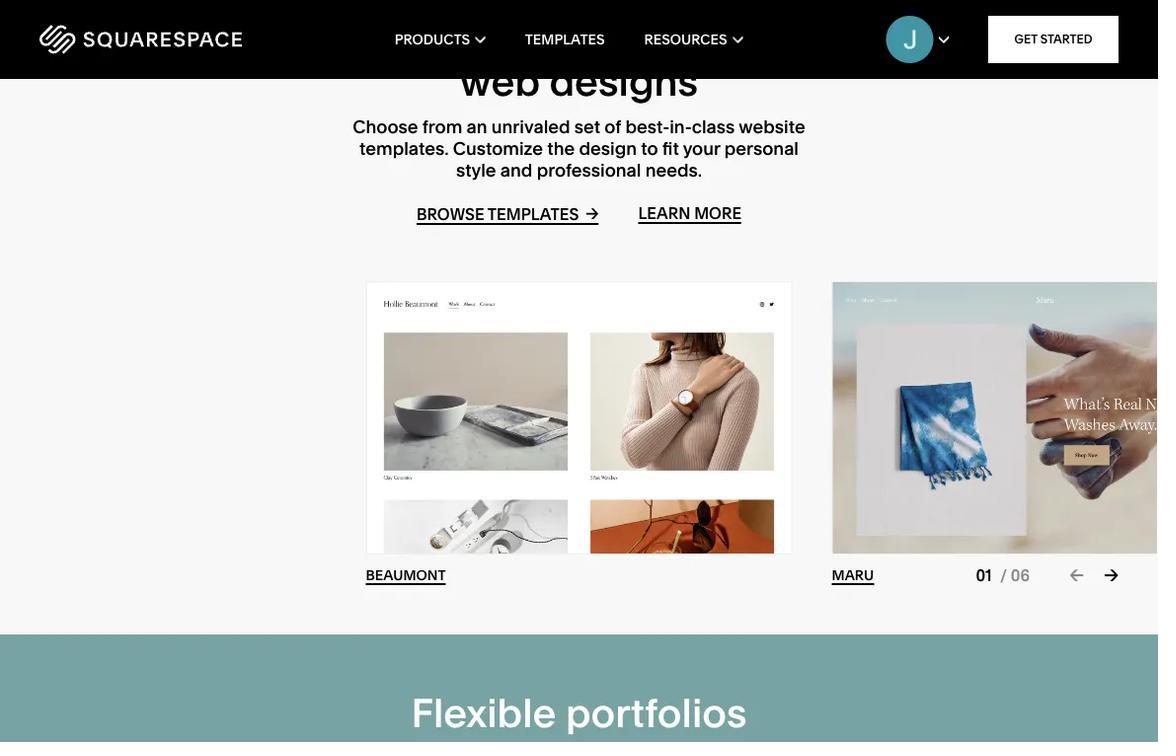 Task type: locate. For each thing, give the bounding box(es) containing it.
0 horizontal spatial →
[[586, 204, 599, 223]]

beaumont template image
[[367, 283, 791, 554]]

of
[[605, 116, 621, 138]]

beaumont button
[[366, 567, 446, 585]]

1 horizontal spatial →
[[1104, 564, 1119, 585]]

flexible portfolios
[[411, 689, 747, 737]]

1 vertical spatial →
[[1104, 564, 1119, 585]]

needs.
[[645, 159, 702, 181]]

→ right 06
[[1104, 564, 1119, 585]]

fit
[[662, 137, 679, 159]]

01 / 06
[[976, 566, 1030, 585]]

unrivaled
[[492, 116, 570, 138]]

→ down professional
[[586, 204, 599, 223]]

award-
[[437, 17, 573, 66]]

0 vertical spatial →
[[586, 204, 599, 223]]

choose from an unrivaled set of best-in-class website templates. customize the design to fit your personal style and professional needs.
[[353, 116, 805, 181]]

/
[[1000, 566, 1007, 585]]

an
[[467, 116, 487, 138]]

style
[[456, 159, 496, 181]]

0 vertical spatial templates
[[525, 31, 605, 48]]

learn
[[638, 204, 691, 223]]

award-winning web designs
[[437, 17, 722, 105]]

templates
[[525, 31, 605, 48], [488, 205, 579, 224]]

more
[[694, 204, 742, 223]]

templates down the and
[[488, 205, 579, 224]]

web
[[460, 57, 540, 105]]

customize
[[453, 137, 543, 159]]

1 vertical spatial templates
[[488, 205, 579, 224]]

templates up designs
[[525, 31, 605, 48]]

templates link
[[525, 0, 605, 79]]

get
[[1015, 32, 1038, 46]]

→
[[586, 204, 599, 223], [1104, 564, 1119, 585]]

maru button
[[832, 567, 874, 585]]

personal
[[724, 137, 799, 159]]

learn more
[[638, 204, 742, 223]]

flexible
[[411, 689, 556, 737]]

set
[[575, 116, 600, 138]]

design
[[579, 137, 637, 159]]

website
[[739, 116, 805, 138]]

designs
[[549, 57, 698, 105]]

winning
[[573, 17, 722, 66]]



Task type: vqa. For each thing, say whether or not it's contained in the screenshot.
Templates "link"
yes



Task type: describe. For each thing, give the bounding box(es) containing it.
templates inside browse templates →
[[488, 205, 579, 224]]

browse
[[417, 205, 484, 224]]

class
[[692, 116, 735, 138]]

squarespace logo image
[[39, 25, 242, 54]]

products button
[[395, 0, 486, 79]]

to
[[641, 137, 658, 159]]

templates.
[[359, 137, 449, 159]]

get started
[[1015, 32, 1093, 46]]

squarespace logo link
[[39, 25, 251, 54]]

professional
[[537, 159, 641, 181]]

→ inside button
[[1104, 564, 1119, 585]]

06
[[1011, 566, 1030, 585]]

maru
[[832, 567, 874, 584]]

01
[[976, 566, 992, 585]]

the
[[547, 137, 575, 159]]

get started link
[[989, 16, 1119, 63]]

browse templates →
[[417, 204, 599, 224]]

resources
[[644, 31, 727, 48]]

started
[[1040, 32, 1093, 46]]

and
[[500, 159, 533, 181]]

beaumont
[[366, 567, 446, 584]]

your
[[683, 137, 720, 159]]

learn more link
[[638, 204, 742, 224]]

from
[[422, 116, 462, 138]]

resources button
[[644, 0, 743, 79]]

portfolios
[[566, 689, 747, 737]]

maru template image
[[833, 283, 1158, 554]]

products
[[395, 31, 470, 48]]

in-
[[670, 116, 692, 138]]

best-
[[625, 116, 670, 138]]

→ button
[[1094, 564, 1119, 585]]

→ inside browse templates →
[[586, 204, 599, 223]]

choose
[[353, 116, 418, 138]]



